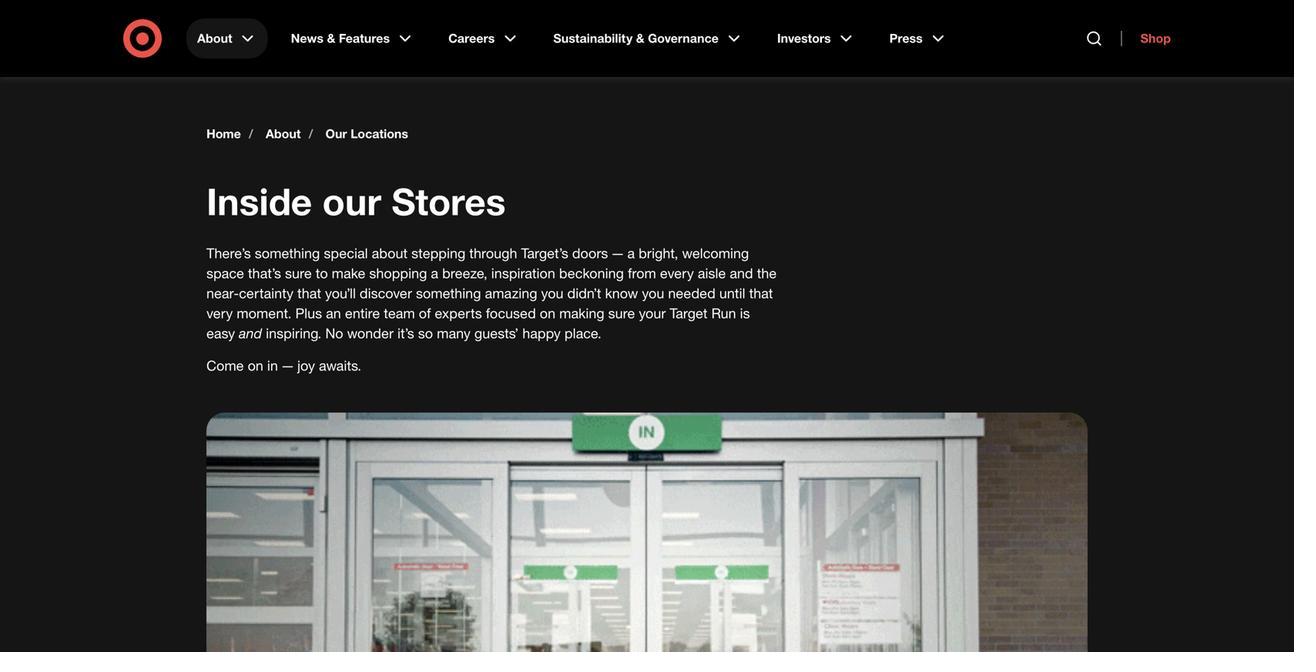 Task type: describe. For each thing, give the bounding box(es) containing it.
home
[[207, 126, 241, 141]]

& for governance
[[636, 31, 645, 46]]

2 you from the left
[[642, 285, 665, 302]]

aisle
[[698, 265, 726, 282]]

come on in — joy awaits.
[[207, 358, 362, 374]]

1 horizontal spatial a
[[628, 245, 635, 262]]

is
[[741, 305, 751, 322]]

focused
[[486, 305, 536, 322]]

1 vertical spatial something
[[416, 285, 481, 302]]

beckoning
[[560, 265, 624, 282]]

it's
[[398, 325, 415, 342]]

the
[[757, 265, 777, 282]]

careers
[[449, 31, 495, 46]]

awaits.
[[319, 358, 362, 374]]

breeze,
[[443, 265, 488, 282]]

investors
[[778, 31, 831, 46]]

& for features
[[327, 31, 336, 46]]

so
[[418, 325, 433, 342]]

2 that from the left
[[750, 285, 774, 302]]

guests'
[[475, 325, 519, 342]]

many
[[437, 325, 471, 342]]

our
[[323, 179, 382, 224]]

team
[[384, 305, 415, 322]]

on making
[[540, 305, 605, 322]]

stepping
[[412, 245, 466, 262]]

governance
[[648, 31, 719, 46]]

an
[[326, 305, 341, 322]]

inspiring.
[[266, 325, 322, 342]]

happy
[[523, 325, 561, 342]]

wonder
[[347, 325, 394, 342]]

to
[[316, 265, 328, 282]]

certainty
[[239, 285, 294, 302]]

no
[[326, 325, 344, 342]]

0 horizontal spatial a
[[431, 265, 439, 282]]

locations
[[351, 126, 408, 141]]

target's
[[521, 245, 569, 262]]

on
[[248, 358, 264, 374]]

0 vertical spatial about link
[[187, 18, 268, 59]]

every
[[661, 265, 694, 282]]

shop
[[1141, 31, 1172, 46]]

sustainability & governance
[[554, 31, 719, 46]]

space
[[207, 265, 244, 282]]

special
[[324, 245, 368, 262]]

our
[[326, 126, 347, 141]]

inside our stores
[[207, 179, 506, 224]]

come
[[207, 358, 244, 374]]

doors
[[573, 245, 608, 262]]

near-
[[207, 285, 239, 302]]

discover
[[360, 285, 412, 302]]

joy
[[298, 358, 315, 374]]

amazing
[[485, 285, 538, 302]]

1 horizontal spatial sure
[[609, 305, 635, 322]]

run
[[712, 305, 737, 322]]

of
[[419, 305, 431, 322]]

that's
[[248, 265, 281, 282]]

your
[[639, 305, 666, 322]]

0 horizontal spatial sure
[[285, 265, 312, 282]]



Task type: vqa. For each thing, say whether or not it's contained in the screenshot.
there's something special about stepping through target's doors — a bright, welcoming space that's sure to make shopping a breeze, inspiration beckoning from every aisle and the near-certainty that you'll discover something amazing you didn't know you needed until that very moment. plus an entire team of experts focused on making sure your target run is easy
yes



Task type: locate. For each thing, give the bounding box(es) containing it.
0 vertical spatial about
[[197, 31, 233, 46]]

— inside there's something special about stepping through target's doors — a bright, welcoming space that's sure to make shopping a breeze, inspiration beckoning from every aisle and the near-certainty that you'll discover something amazing you didn't know you needed until that very moment. plus an entire team of experts focused on making sure your target run is easy
[[612, 245, 624, 262]]

sustainability
[[554, 31, 633, 46]]

press link
[[879, 18, 959, 59]]

and inspiring. no wonder it's so many guests' happy place.
[[239, 325, 602, 342]]

and
[[730, 265, 754, 282], [239, 325, 262, 342]]

0 vertical spatial sure
[[285, 265, 312, 282]]

—
[[612, 245, 624, 262], [282, 358, 294, 374]]

something up the that's
[[255, 245, 320, 262]]

plus
[[296, 305, 322, 322]]

0 horizontal spatial &
[[327, 31, 336, 46]]

that
[[298, 285, 321, 302], [750, 285, 774, 302]]

moment.
[[237, 305, 292, 322]]

about link
[[187, 18, 268, 59], [266, 126, 301, 142]]

& inside "link"
[[636, 31, 645, 46]]

1 horizontal spatial and
[[730, 265, 754, 282]]

1 horizontal spatial about
[[266, 126, 301, 141]]

0 horizontal spatial something
[[255, 245, 320, 262]]

that down the
[[750, 285, 774, 302]]

place.
[[565, 325, 602, 342]]

— right in
[[282, 358, 294, 374]]

from
[[628, 265, 657, 282]]

1 you from the left
[[542, 285, 564, 302]]

about
[[197, 31, 233, 46], [266, 126, 301, 141]]

in
[[267, 358, 278, 374]]

and up 'until'
[[730, 265, 754, 282]]

investors link
[[767, 18, 867, 59]]

0 vertical spatial something
[[255, 245, 320, 262]]

know
[[606, 285, 639, 302]]

features
[[339, 31, 390, 46]]

1 & from the left
[[327, 31, 336, 46]]

sure down know
[[609, 305, 635, 322]]

something up "experts"
[[416, 285, 481, 302]]

home link
[[207, 126, 241, 142]]

there's something special about stepping through target's doors — a bright, welcoming space that's sure to make shopping a breeze, inspiration beckoning from every aisle and the near-certainty that you'll discover something amazing you didn't know you needed until that very moment. plus an entire team of experts focused on making sure your target run is easy
[[207, 245, 777, 342]]

shop link
[[1122, 31, 1172, 46]]

1 vertical spatial about link
[[266, 126, 301, 142]]

1 that from the left
[[298, 285, 321, 302]]

1 horizontal spatial &
[[636, 31, 645, 46]]

1 horizontal spatial —
[[612, 245, 624, 262]]

2 & from the left
[[636, 31, 645, 46]]

& right news
[[327, 31, 336, 46]]

1 horizontal spatial something
[[416, 285, 481, 302]]

and down moment.
[[239, 325, 262, 342]]

didn't
[[568, 285, 602, 302]]

until
[[720, 285, 746, 302]]

news
[[291, 31, 324, 46]]

1 horizontal spatial that
[[750, 285, 774, 302]]

you up your
[[642, 285, 665, 302]]

through
[[470, 245, 518, 262]]

you'll
[[325, 285, 356, 302]]

0 horizontal spatial you
[[542, 285, 564, 302]]

needed
[[669, 285, 716, 302]]

our locations
[[326, 126, 408, 141]]

a down stepping
[[431, 265, 439, 282]]

careers link
[[438, 18, 531, 59]]

sustainability & governance link
[[543, 18, 755, 59]]

0 vertical spatial —
[[612, 245, 624, 262]]

1 horizontal spatial you
[[642, 285, 665, 302]]

1 vertical spatial and
[[239, 325, 262, 342]]

& left 'governance'
[[636, 31, 645, 46]]

shopping
[[370, 265, 427, 282]]

1 vertical spatial sure
[[609, 305, 635, 322]]

very
[[207, 305, 233, 322]]

about for the bottom about link
[[266, 126, 301, 141]]

about for topmost about link
[[197, 31, 233, 46]]

news & features
[[291, 31, 390, 46]]

a
[[628, 245, 635, 262], [431, 265, 439, 282]]

0 vertical spatial a
[[628, 245, 635, 262]]

you
[[542, 285, 564, 302], [642, 285, 665, 302]]

and inside there's something special about stepping through target's doors — a bright, welcoming space that's sure to make shopping a breeze, inspiration beckoning from every aisle and the near-certainty that you'll discover something amazing you didn't know you needed until that very moment. plus an entire team of experts focused on making sure your target run is easy
[[730, 265, 754, 282]]

our locations link
[[326, 126, 408, 142]]

welcoming
[[683, 245, 750, 262]]

sure left to
[[285, 265, 312, 282]]

0 horizontal spatial about
[[197, 31, 233, 46]]

0 horizontal spatial that
[[298, 285, 321, 302]]

stores
[[392, 179, 506, 224]]

sure
[[285, 265, 312, 282], [609, 305, 635, 322]]

target
[[670, 305, 708, 322]]

bright,
[[639, 245, 679, 262]]

make
[[332, 265, 366, 282]]

inspiration
[[492, 265, 556, 282]]

1 vertical spatial —
[[282, 358, 294, 374]]

0 horizontal spatial —
[[282, 358, 294, 374]]

1 vertical spatial about
[[266, 126, 301, 141]]

easy
[[207, 325, 235, 342]]

inside
[[207, 179, 312, 224]]

0 horizontal spatial and
[[239, 325, 262, 342]]

that up plus
[[298, 285, 321, 302]]

experts
[[435, 305, 482, 322]]

news & features link
[[280, 18, 426, 59]]

a up from
[[628, 245, 635, 262]]

you up on making
[[542, 285, 564, 302]]

0 vertical spatial and
[[730, 265, 754, 282]]

something
[[255, 245, 320, 262], [416, 285, 481, 302]]

about
[[372, 245, 408, 262]]

there's
[[207, 245, 251, 262]]

press
[[890, 31, 923, 46]]

— right doors
[[612, 245, 624, 262]]

&
[[327, 31, 336, 46], [636, 31, 645, 46]]

entire
[[345, 305, 380, 322]]

1 vertical spatial a
[[431, 265, 439, 282]]



